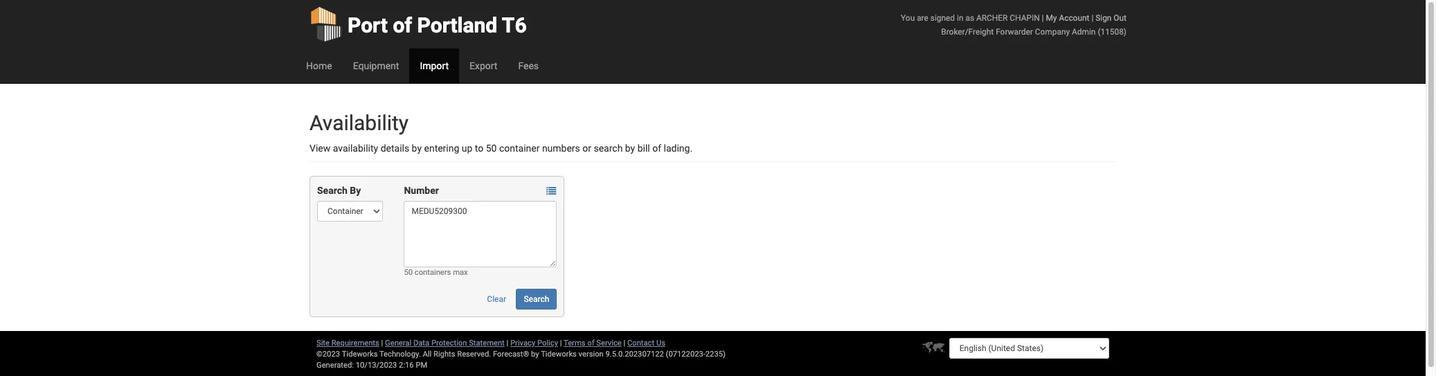 Task type: describe. For each thing, give the bounding box(es) containing it.
chapin
[[1010, 13, 1040, 23]]

max
[[453, 268, 468, 277]]

lading.
[[664, 143, 693, 154]]

| left my
[[1042, 13, 1044, 23]]

us
[[657, 339, 666, 348]]

(07122023-
[[666, 350, 706, 359]]

contact
[[628, 339, 655, 348]]

port of portland t6
[[348, 13, 527, 37]]

or
[[583, 143, 592, 154]]

technology.
[[380, 350, 421, 359]]

containers
[[415, 268, 451, 277]]

generated:
[[317, 361, 354, 370]]

company
[[1036, 27, 1071, 37]]

my account link
[[1047, 13, 1090, 23]]

admin
[[1073, 27, 1096, 37]]

fees button
[[508, 49, 549, 83]]

of inside site requirements | general data protection statement | privacy policy | terms of service | contact us ©2023 tideworks technology. all rights reserved. forecast® by tideworks version 9.5.0.202307122 (07122023-2235) generated: 10/13/2023 2:16 pm
[[588, 339, 595, 348]]

data
[[414, 339, 430, 348]]

2 horizontal spatial by
[[626, 143, 636, 154]]

port of portland t6 link
[[310, 0, 527, 49]]

you are signed in as archer chapin | my account | sign out broker/freight forwarder company admin (11508)
[[901, 13, 1127, 37]]

in
[[958, 13, 964, 23]]

clear
[[487, 294, 506, 304]]

terms of service link
[[564, 339, 622, 348]]

site requirements | general data protection statement | privacy policy | terms of service | contact us ©2023 tideworks technology. all rights reserved. forecast® by tideworks version 9.5.0.202307122 (07122023-2235) generated: 10/13/2023 2:16 pm
[[317, 339, 726, 370]]

to
[[475, 143, 484, 154]]

view
[[310, 143, 331, 154]]

my
[[1047, 13, 1058, 23]]

fees
[[519, 60, 539, 71]]

forecast®
[[493, 350, 530, 359]]

policy
[[538, 339, 558, 348]]

import
[[420, 60, 449, 71]]

search
[[594, 143, 623, 154]]

export
[[470, 60, 498, 71]]

export button
[[459, 49, 508, 83]]

clear button
[[480, 289, 514, 310]]

signed
[[931, 13, 955, 23]]

pm
[[416, 361, 428, 370]]

out
[[1114, 13, 1127, 23]]

1 horizontal spatial 50
[[486, 143, 497, 154]]

account
[[1060, 13, 1090, 23]]

| up 9.5.0.202307122
[[624, 339, 626, 348]]

home button
[[296, 49, 343, 83]]

numbers
[[542, 143, 580, 154]]

search button
[[517, 289, 557, 310]]

by
[[350, 185, 361, 196]]

search for search
[[524, 294, 550, 304]]

| up forecast®
[[507, 339, 509, 348]]

search for search by
[[317, 185, 348, 196]]

| left general
[[381, 339, 383, 348]]

equipment
[[353, 60, 399, 71]]

all
[[423, 350, 432, 359]]

t6
[[502, 13, 527, 37]]

archer
[[977, 13, 1008, 23]]

search by
[[317, 185, 361, 196]]

as
[[966, 13, 975, 23]]

contact us link
[[628, 339, 666, 348]]

| left the sign
[[1092, 13, 1094, 23]]

availability
[[333, 143, 378, 154]]

sign
[[1096, 13, 1112, 23]]



Task type: vqa. For each thing, say whether or not it's contained in the screenshot.
the left the
no



Task type: locate. For each thing, give the bounding box(es) containing it.
show list image
[[547, 187, 557, 196]]

50 left containers
[[404, 268, 413, 277]]

port
[[348, 13, 388, 37]]

|
[[1042, 13, 1044, 23], [1092, 13, 1094, 23], [381, 339, 383, 348], [507, 339, 509, 348], [560, 339, 562, 348], [624, 339, 626, 348]]

reserved.
[[457, 350, 491, 359]]

requirements
[[332, 339, 380, 348]]

0 horizontal spatial 50
[[404, 268, 413, 277]]

statement
[[469, 339, 505, 348]]

service
[[597, 339, 622, 348]]

by left bill
[[626, 143, 636, 154]]

by inside site requirements | general data protection statement | privacy policy | terms of service | contact us ©2023 tideworks technology. all rights reserved. forecast® by tideworks version 9.5.0.202307122 (07122023-2235) generated: 10/13/2023 2:16 pm
[[531, 350, 539, 359]]

rights
[[434, 350, 456, 359]]

0 vertical spatial 50
[[486, 143, 497, 154]]

50 containers max
[[404, 268, 468, 277]]

1 horizontal spatial of
[[588, 339, 595, 348]]

up
[[462, 143, 473, 154]]

general data protection statement link
[[385, 339, 505, 348]]

(11508)
[[1098, 27, 1127, 37]]

of
[[393, 13, 412, 37], [653, 143, 662, 154], [588, 339, 595, 348]]

by
[[412, 143, 422, 154], [626, 143, 636, 154], [531, 350, 539, 359]]

0 horizontal spatial by
[[412, 143, 422, 154]]

of right bill
[[653, 143, 662, 154]]

50
[[486, 143, 497, 154], [404, 268, 413, 277]]

by down privacy policy link
[[531, 350, 539, 359]]

1 vertical spatial 50
[[404, 268, 413, 277]]

of inside the port of portland t6 link
[[393, 13, 412, 37]]

| up tideworks
[[560, 339, 562, 348]]

privacy
[[511, 339, 536, 348]]

import button
[[410, 49, 459, 83]]

0 vertical spatial search
[[317, 185, 348, 196]]

Number text field
[[404, 201, 557, 267]]

version
[[579, 350, 604, 359]]

search left by
[[317, 185, 348, 196]]

view availability details by entering up to 50 container numbers or search by bill of lading.
[[310, 143, 693, 154]]

1 horizontal spatial search
[[524, 294, 550, 304]]

general
[[385, 339, 412, 348]]

10/13/2023
[[356, 361, 397, 370]]

search
[[317, 185, 348, 196], [524, 294, 550, 304]]

1 vertical spatial of
[[653, 143, 662, 154]]

0 horizontal spatial of
[[393, 13, 412, 37]]

entering
[[424, 143, 460, 154]]

search inside search button
[[524, 294, 550, 304]]

container
[[499, 143, 540, 154]]

1 horizontal spatial by
[[531, 350, 539, 359]]

are
[[917, 13, 929, 23]]

bill
[[638, 143, 650, 154]]

privacy policy link
[[511, 339, 558, 348]]

9.5.0.202307122
[[606, 350, 664, 359]]

1 vertical spatial search
[[524, 294, 550, 304]]

equipment button
[[343, 49, 410, 83]]

availability
[[310, 111, 409, 135]]

forwarder
[[996, 27, 1034, 37]]

of right port
[[393, 13, 412, 37]]

0 horizontal spatial search
[[317, 185, 348, 196]]

©2023 tideworks
[[317, 350, 378, 359]]

home
[[306, 60, 332, 71]]

search right clear
[[524, 294, 550, 304]]

details
[[381, 143, 410, 154]]

50 right to
[[486, 143, 497, 154]]

2 vertical spatial of
[[588, 339, 595, 348]]

tideworks
[[541, 350, 577, 359]]

of up version
[[588, 339, 595, 348]]

2:16
[[399, 361, 414, 370]]

you
[[901, 13, 915, 23]]

by right the 'details' at the left top of page
[[412, 143, 422, 154]]

broker/freight
[[942, 27, 994, 37]]

protection
[[432, 339, 467, 348]]

number
[[404, 185, 439, 196]]

site
[[317, 339, 330, 348]]

2 horizontal spatial of
[[653, 143, 662, 154]]

2235)
[[706, 350, 726, 359]]

portland
[[418, 13, 498, 37]]

sign out link
[[1096, 13, 1127, 23]]

terms
[[564, 339, 586, 348]]

site requirements link
[[317, 339, 380, 348]]

0 vertical spatial of
[[393, 13, 412, 37]]



